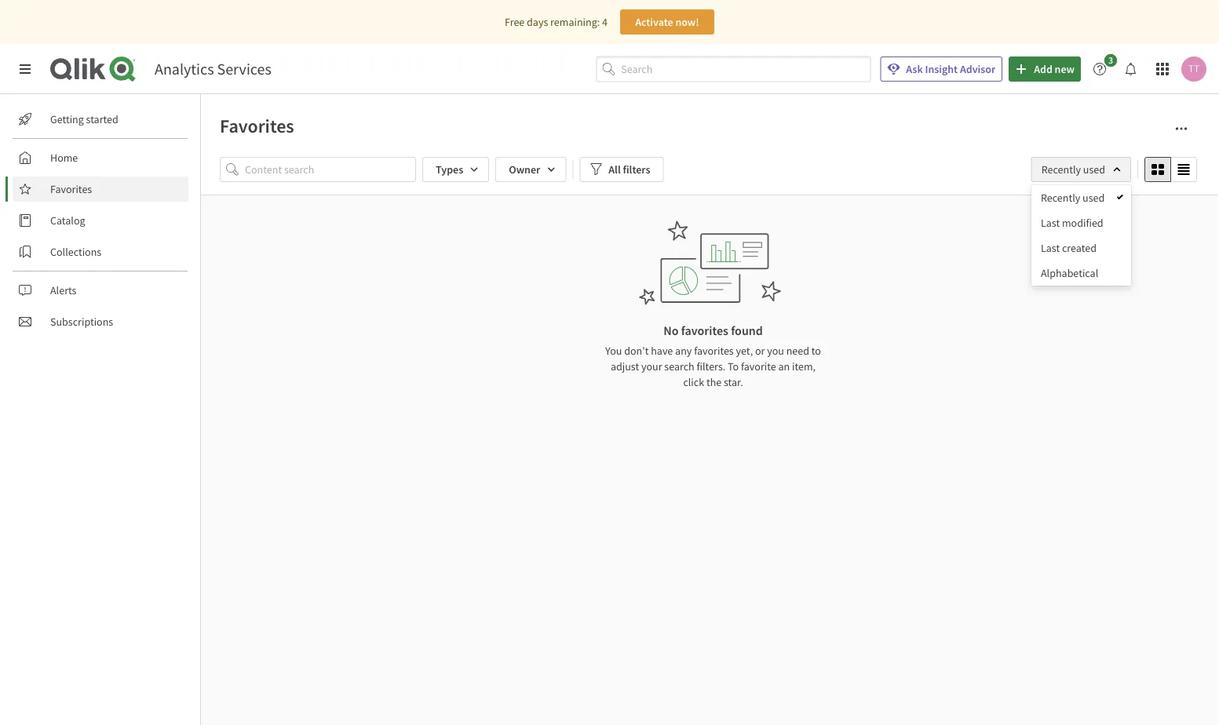 Task type: locate. For each thing, give the bounding box(es) containing it.
getting started
[[50, 112, 118, 126]]

used up recently used option
[[1084, 163, 1106, 177]]

1 recently from the top
[[1042, 163, 1082, 177]]

last created
[[1041, 241, 1097, 255]]

recently used up recently used option
[[1042, 163, 1106, 177]]

now!
[[676, 15, 700, 29]]

home
[[50, 151, 78, 165]]

or
[[756, 344, 765, 358]]

2 recently used from the top
[[1041, 191, 1105, 205]]

favorites inside navigation pane element
[[50, 182, 92, 196]]

used inside option
[[1083, 191, 1105, 205]]

1 vertical spatial last
[[1041, 241, 1060, 255]]

favorites up any
[[682, 323, 729, 339]]

free
[[505, 15, 525, 29]]

used inside "field"
[[1084, 163, 1106, 177]]

recently used
[[1042, 163, 1106, 177], [1041, 191, 1105, 205]]

last for last modified
[[1041, 216, 1060, 230]]

don't
[[625, 344, 649, 358]]

you
[[768, 344, 785, 358]]

Content search text field
[[245, 157, 416, 182]]

recently up last modified
[[1041, 191, 1081, 205]]

getting started link
[[13, 107, 189, 132]]

you
[[606, 344, 622, 358]]

analytics services element
[[155, 59, 272, 79]]

1 vertical spatial favorites
[[694, 344, 734, 358]]

1 used from the top
[[1084, 163, 1106, 177]]

insight
[[926, 62, 958, 76]]

navigation pane element
[[0, 101, 200, 341]]

0 vertical spatial recently
[[1042, 163, 1082, 177]]

recently used for recently used option
[[1041, 191, 1105, 205]]

getting
[[50, 112, 84, 126]]

favorites down services
[[220, 114, 294, 137]]

1 vertical spatial recently used
[[1041, 191, 1105, 205]]

searchbar element
[[596, 56, 871, 82]]

no favorites found you don't have any favorites yet, or you need to adjust your search filters. to favorite an item, click the star.
[[606, 323, 822, 390]]

1 vertical spatial used
[[1083, 191, 1105, 205]]

analytics
[[155, 59, 214, 79]]

to
[[812, 344, 822, 358]]

Search text field
[[622, 56, 871, 82]]

used up modified
[[1083, 191, 1105, 205]]

recently used inside option
[[1041, 191, 1105, 205]]

subscriptions
[[50, 315, 113, 329]]

0 vertical spatial recently used
[[1042, 163, 1106, 177]]

recently up recently used option
[[1042, 163, 1082, 177]]

catalog
[[50, 214, 85, 228]]

ask insight advisor
[[907, 62, 996, 76]]

have
[[651, 344, 673, 358]]

ask insight advisor button
[[881, 57, 1003, 82]]

star.
[[724, 375, 744, 390]]

favorites up the filters. on the right
[[694, 344, 734, 358]]

list box containing recently used
[[1032, 185, 1132, 286]]

recently used option
[[1032, 185, 1132, 210]]

recently used inside "field"
[[1042, 163, 1106, 177]]

favorites
[[682, 323, 729, 339], [694, 344, 734, 358]]

2 last from the top
[[1041, 241, 1060, 255]]

used
[[1084, 163, 1106, 177], [1083, 191, 1105, 205]]

0 vertical spatial last
[[1041, 216, 1060, 230]]

recently inside option
[[1041, 191, 1081, 205]]

close sidebar menu image
[[19, 63, 31, 75]]

subscriptions link
[[13, 309, 189, 335]]

alerts
[[50, 284, 77, 298]]

recently
[[1042, 163, 1082, 177], [1041, 191, 1081, 205]]

favorites
[[220, 114, 294, 137], [50, 182, 92, 196]]

recently used up last modified
[[1041, 191, 1105, 205]]

list box
[[1032, 185, 1132, 286]]

last up last created
[[1041, 216, 1060, 230]]

1 last from the top
[[1041, 216, 1060, 230]]

an
[[779, 360, 790, 374]]

0 vertical spatial favorites
[[220, 114, 294, 137]]

1 recently used from the top
[[1042, 163, 1106, 177]]

0 horizontal spatial favorites
[[50, 182, 92, 196]]

remaining:
[[551, 15, 600, 29]]

1 vertical spatial recently
[[1041, 191, 1081, 205]]

favorites link
[[13, 177, 189, 202]]

2 used from the top
[[1083, 191, 1105, 205]]

found
[[731, 323, 763, 339]]

favorites up catalog
[[50, 182, 92, 196]]

0 vertical spatial favorites
[[682, 323, 729, 339]]

2 recently from the top
[[1041, 191, 1081, 205]]

alphabetical
[[1041, 266, 1099, 280]]

last for last created
[[1041, 241, 1060, 255]]

last left created
[[1041, 241, 1060, 255]]

recently for recently used option
[[1041, 191, 1081, 205]]

1 vertical spatial favorites
[[50, 182, 92, 196]]

recently for recently used "field"
[[1042, 163, 1082, 177]]

0 vertical spatial used
[[1084, 163, 1106, 177]]

last
[[1041, 216, 1060, 230], [1041, 241, 1060, 255]]

recently inside "field"
[[1042, 163, 1082, 177]]

the
[[707, 375, 722, 390]]



Task type: describe. For each thing, give the bounding box(es) containing it.
favorite
[[741, 360, 777, 374]]

ask
[[907, 62, 923, 76]]

need
[[787, 344, 810, 358]]

modified
[[1063, 216, 1104, 230]]

no
[[664, 323, 679, 339]]

created
[[1063, 241, 1097, 255]]

search
[[665, 360, 695, 374]]

4
[[602, 15, 608, 29]]

alphabetical option
[[1032, 261, 1132, 286]]

used for recently used option
[[1083, 191, 1105, 205]]

filters.
[[697, 360, 726, 374]]

Recently used field
[[1032, 157, 1132, 182]]

advisor
[[961, 62, 996, 76]]

item,
[[793, 360, 816, 374]]

recently used for recently used "field"
[[1042, 163, 1106, 177]]

any
[[676, 344, 692, 358]]

collections
[[50, 245, 101, 259]]

switch view group
[[1145, 157, 1198, 182]]

filters region
[[0, 0, 1220, 726]]

last modified option
[[1032, 210, 1132, 236]]

last modified
[[1041, 216, 1104, 230]]

services
[[217, 59, 272, 79]]

activate now!
[[636, 15, 700, 29]]

to
[[728, 360, 739, 374]]

free days remaining: 4
[[505, 15, 608, 29]]

activate
[[636, 15, 674, 29]]

started
[[86, 112, 118, 126]]

analytics services
[[155, 59, 272, 79]]

activate now! link
[[620, 9, 715, 35]]

last created option
[[1032, 236, 1132, 261]]

adjust
[[611, 360, 639, 374]]

catalog link
[[13, 208, 189, 233]]

days
[[527, 15, 548, 29]]

your
[[642, 360, 663, 374]]

yet,
[[736, 344, 753, 358]]

used for recently used "field"
[[1084, 163, 1106, 177]]

1 horizontal spatial favorites
[[220, 114, 294, 137]]

collections link
[[13, 240, 189, 265]]

click
[[684, 375, 705, 390]]

alerts link
[[13, 278, 189, 303]]

home link
[[13, 145, 189, 170]]

list box inside filters region
[[1032, 185, 1132, 286]]



Task type: vqa. For each thing, say whether or not it's contained in the screenshot.
Add to favorites image for Reload an app and notify your team on Slack
no



